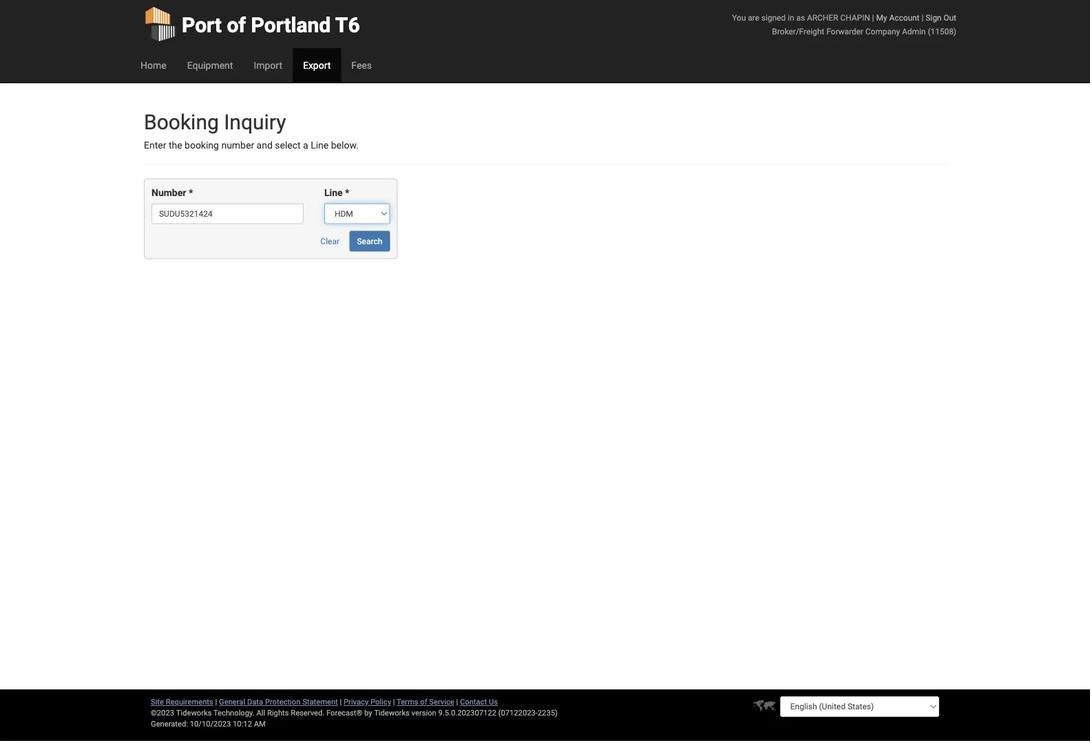 Task type: vqa. For each thing, say whether or not it's contained in the screenshot.
the Company at the right top of page
yes



Task type: locate. For each thing, give the bounding box(es) containing it.
site
[[151, 698, 164, 707]]

* down below.
[[345, 187, 349, 199]]

clear
[[320, 237, 340, 246]]

of inside site requirements | general data protection statement | privacy policy | terms of service | contact us ©2023 tideworks technology. all rights reserved. forecast® by tideworks version 9.5.0.202307122 (07122023-2235) generated: 10/10/2023 10:12 am
[[420, 698, 427, 707]]

1 horizontal spatial of
[[420, 698, 427, 707]]

| left my
[[872, 13, 874, 22]]

sign
[[926, 13, 942, 22]]

account
[[889, 13, 920, 22]]

| left the general
[[215, 698, 217, 707]]

line inside booking inquiry enter the booking number and select a line below.
[[311, 140, 329, 151]]

my
[[876, 13, 887, 22]]

the
[[169, 140, 182, 151]]

0 horizontal spatial *
[[189, 187, 193, 199]]

admin
[[902, 27, 926, 36]]

(11508)
[[928, 27, 957, 36]]

am
[[254, 720, 266, 729]]

fees
[[351, 60, 372, 71]]

| left sign
[[922, 13, 924, 22]]

1 * from the left
[[189, 187, 193, 199]]

line right a
[[311, 140, 329, 151]]

search
[[357, 237, 382, 246]]

forecast®
[[326, 709, 362, 718]]

fees button
[[341, 48, 382, 83]]

tideworks
[[374, 709, 410, 718]]

equipment
[[187, 60, 233, 71]]

of
[[227, 13, 246, 37], [420, 698, 427, 707]]

site requirements link
[[151, 698, 213, 707]]

line up clear button
[[324, 187, 343, 199]]

Number * text field
[[152, 203, 304, 224]]

booking inquiry enter the booking number and select a line below.
[[144, 110, 359, 151]]

inquiry
[[224, 110, 286, 134]]

0 vertical spatial of
[[227, 13, 246, 37]]

* right number
[[189, 187, 193, 199]]

import
[[254, 60, 282, 71]]

policy
[[371, 698, 391, 707]]

privacy
[[344, 698, 369, 707]]

export button
[[293, 48, 341, 83]]

broker/freight
[[772, 27, 825, 36]]

2 * from the left
[[345, 187, 349, 199]]

statement
[[302, 698, 338, 707]]

select
[[275, 140, 301, 151]]

line *
[[324, 187, 349, 199]]

booking
[[144, 110, 219, 134]]

contact us link
[[460, 698, 498, 707]]

signed
[[762, 13, 786, 22]]

| up tideworks
[[393, 698, 395, 707]]

1 vertical spatial line
[[324, 187, 343, 199]]

of right the port
[[227, 13, 246, 37]]

are
[[748, 13, 760, 22]]

1 horizontal spatial *
[[345, 187, 349, 199]]

(07122023-
[[498, 709, 538, 718]]

chapin
[[840, 13, 870, 22]]

* for line *
[[345, 187, 349, 199]]

10:12
[[233, 720, 252, 729]]

equipment button
[[177, 48, 243, 83]]

|
[[872, 13, 874, 22], [922, 13, 924, 22], [215, 698, 217, 707], [340, 698, 342, 707], [393, 698, 395, 707], [456, 698, 458, 707]]

of up version
[[420, 698, 427, 707]]

line
[[311, 140, 329, 151], [324, 187, 343, 199]]

0 vertical spatial line
[[311, 140, 329, 151]]

1 vertical spatial of
[[420, 698, 427, 707]]

all
[[257, 709, 265, 718]]

0 horizontal spatial of
[[227, 13, 246, 37]]

| up "forecast®"
[[340, 698, 342, 707]]

*
[[189, 187, 193, 199], [345, 187, 349, 199]]

port of portland t6 link
[[144, 0, 360, 48]]

©2023 tideworks
[[151, 709, 212, 718]]

out
[[944, 13, 957, 22]]



Task type: describe. For each thing, give the bounding box(es) containing it.
search button
[[350, 231, 390, 252]]

export
[[303, 60, 331, 71]]

sign out link
[[926, 13, 957, 22]]

privacy policy link
[[344, 698, 391, 707]]

requirements
[[166, 698, 213, 707]]

port of portland t6
[[182, 13, 360, 37]]

site requirements | general data protection statement | privacy policy | terms of service | contact us ©2023 tideworks technology. all rights reserved. forecast® by tideworks version 9.5.0.202307122 (07122023-2235) generated: 10/10/2023 10:12 am
[[151, 698, 558, 729]]

as
[[796, 13, 805, 22]]

service
[[429, 698, 454, 707]]

import button
[[243, 48, 293, 83]]

enter
[[144, 140, 166, 151]]

* for number *
[[189, 187, 193, 199]]

of inside port of portland t6 link
[[227, 13, 246, 37]]

archer
[[807, 13, 838, 22]]

company
[[866, 27, 900, 36]]

contact
[[460, 698, 487, 707]]

us
[[489, 698, 498, 707]]

in
[[788, 13, 794, 22]]

t6
[[335, 13, 360, 37]]

forwarder
[[827, 27, 864, 36]]

number
[[152, 187, 186, 199]]

data
[[247, 698, 263, 707]]

home button
[[130, 48, 177, 83]]

2235)
[[538, 709, 558, 718]]

generated:
[[151, 720, 188, 729]]

you
[[732, 13, 746, 22]]

below.
[[331, 140, 359, 151]]

a
[[303, 140, 308, 151]]

technology.
[[213, 709, 255, 718]]

reserved.
[[291, 709, 325, 718]]

you are signed in as archer chapin | my account | sign out broker/freight forwarder company admin (11508)
[[732, 13, 957, 36]]

general data protection statement link
[[219, 698, 338, 707]]

booking
[[185, 140, 219, 151]]

home
[[140, 60, 166, 71]]

by
[[364, 709, 372, 718]]

portland
[[251, 13, 331, 37]]

| up 9.5.0.202307122
[[456, 698, 458, 707]]

and
[[257, 140, 273, 151]]

number *
[[152, 187, 193, 199]]

general
[[219, 698, 245, 707]]

protection
[[265, 698, 301, 707]]

rights
[[267, 709, 289, 718]]

9.5.0.202307122
[[438, 709, 496, 718]]

terms of service link
[[397, 698, 454, 707]]

my account link
[[876, 13, 920, 22]]

10/10/2023
[[190, 720, 231, 729]]

port
[[182, 13, 222, 37]]

number
[[221, 140, 254, 151]]

version
[[412, 709, 436, 718]]

terms
[[397, 698, 418, 707]]

clear button
[[313, 231, 347, 252]]



